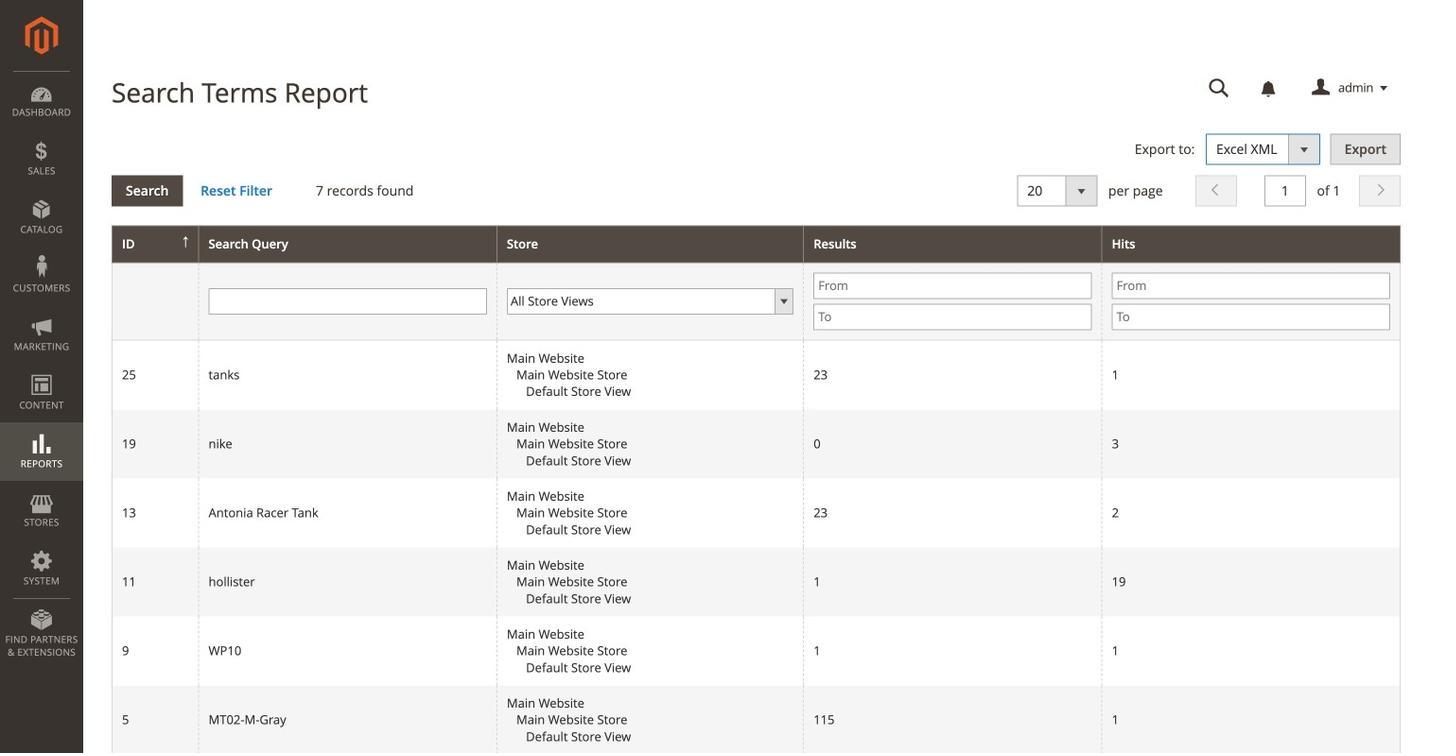 Task type: locate. For each thing, give the bounding box(es) containing it.
2 from text field from the left
[[1112, 273, 1390, 299]]

from text field for to text box
[[1112, 273, 1390, 299]]

To text field
[[814, 304, 1092, 330]]

1 from text field from the left
[[814, 273, 1092, 299]]

None text field
[[209, 288, 487, 315]]

from text field up to text box
[[1112, 273, 1390, 299]]

1 horizontal spatial from text field
[[1112, 273, 1390, 299]]

From text field
[[814, 273, 1092, 299], [1112, 273, 1390, 299]]

magento admin panel image
[[25, 16, 58, 55]]

To text field
[[1112, 304, 1390, 330]]

None text field
[[1195, 72, 1243, 105], [1264, 176, 1306, 207], [1195, 72, 1243, 105], [1264, 176, 1306, 207]]

0 horizontal spatial from text field
[[814, 273, 1092, 299]]

from text field up to text field
[[814, 273, 1092, 299]]

menu bar
[[0, 71, 83, 669]]



Task type: describe. For each thing, give the bounding box(es) containing it.
from text field for to text field
[[814, 273, 1092, 299]]



